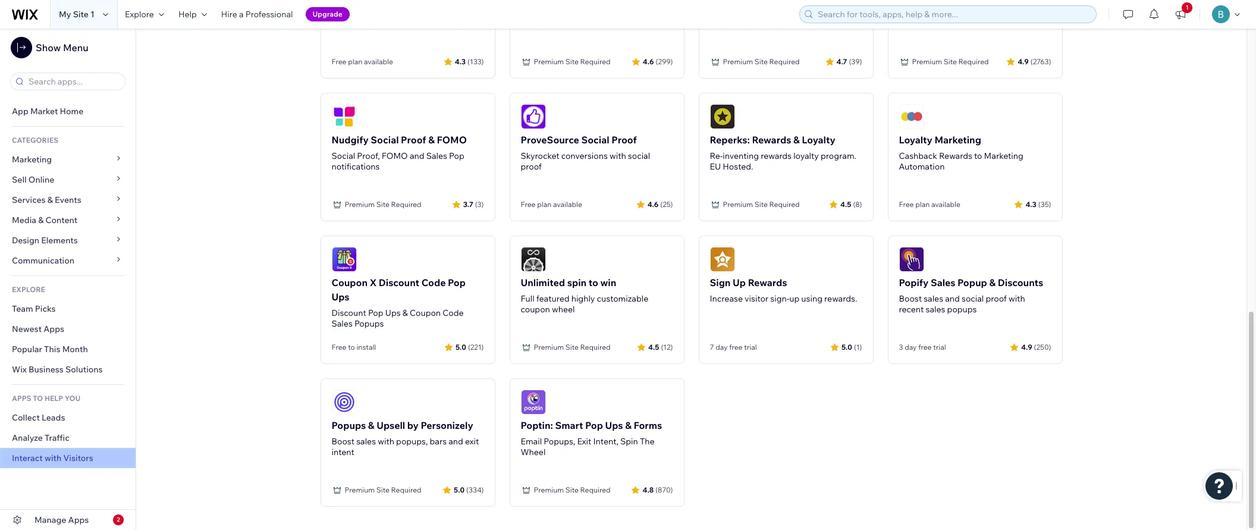 Task type: locate. For each thing, give the bounding box(es) containing it.
1 horizontal spatial coupon
[[410, 308, 441, 318]]

2 free from the left
[[919, 343, 932, 352]]

premium site required for 4.7 (39)
[[723, 57, 800, 66]]

categories
[[12, 136, 58, 145]]

premium for 4.6 (299)
[[534, 57, 564, 66]]

spin
[[620, 436, 638, 447]]

collect inside collect verified reviews consumers trust
[[332, 8, 359, 18]]

& inside the reperks: rewards & loyalty re-inventing rewards loyalty program. eu hosted.
[[794, 134, 800, 146]]

newest apps
[[12, 324, 64, 334]]

required down rewards
[[770, 200, 800, 209]]

4.5 (12)
[[648, 342, 673, 351]]

poptin: smart pop ups & forms logo image
[[521, 390, 546, 415]]

into
[[793, 8, 808, 18]]

1 vertical spatial discount
[[332, 308, 366, 318]]

1 vertical spatial proof
[[986, 293, 1007, 304]]

1 vertical spatial ups
[[385, 308, 401, 318]]

0 horizontal spatial 4.5
[[648, 342, 659, 351]]

rewards inside sign up rewards increase visitor sign-up using rewards.
[[748, 277, 787, 289]]

1 vertical spatial popups
[[332, 419, 366, 431]]

wix
[[12, 364, 27, 375]]

4.3 left (133) at the top left of page
[[455, 57, 466, 66]]

to right automation at the top of page
[[974, 151, 982, 161]]

1 reviews from the left
[[392, 8, 422, 18]]

and right "proof,"
[[410, 151, 424, 161]]

rewards up visitor
[[748, 277, 787, 289]]

proof down provesource
[[521, 161, 542, 172]]

proof inside nudgify social proof & fomo social proof, fomo and sales pop notifications
[[401, 134, 426, 146]]

required down turn product reviews into marketing engine
[[770, 57, 800, 66]]

trial right 3
[[933, 343, 946, 352]]

premium for 5.0 (334)
[[345, 485, 375, 494]]

up
[[733, 277, 746, 289]]

with inside popups & upsell by personizely boost sales with popups, bars and exit intent
[[378, 436, 394, 447]]

proof
[[521, 161, 542, 172], [986, 293, 1007, 304]]

2 horizontal spatial reviews
[[762, 8, 791, 18]]

4.9 for 4.9 (250)
[[1021, 342, 1032, 351]]

free plan available down skyrocket
[[521, 200, 582, 209]]

fomo
[[437, 134, 467, 146], [382, 151, 408, 161]]

day right 3
[[905, 343, 917, 352]]

0 horizontal spatial marketing
[[12, 154, 52, 165]]

0 horizontal spatial 4.3
[[455, 57, 466, 66]]

sales right intent
[[356, 436, 376, 447]]

reviews left into
[[762, 8, 791, 18]]

marketing
[[810, 8, 849, 18]]

marketing inside sidebar element
[[12, 154, 52, 165]]

4.8
[[643, 485, 654, 494]]

sales inside 'coupon x discount code pop ups discount pop ups & coupon code sales popups'
[[332, 318, 353, 329]]

my site 1
[[59, 9, 95, 20]]

0 horizontal spatial to
[[348, 343, 355, 352]]

0 horizontal spatial collect
[[12, 412, 40, 423]]

site for 4.7 (39)
[[755, 57, 768, 66]]

0 horizontal spatial coupon
[[332, 277, 368, 289]]

rewards inside loyalty marketing cashback rewards to marketing automation
[[939, 151, 973, 161]]

sales inside nudgify social proof & fomo social proof, fomo and sales pop notifications
[[426, 151, 447, 161]]

2 horizontal spatial plan
[[916, 200, 930, 209]]

discount up free to install
[[332, 308, 366, 318]]

free right 7
[[729, 343, 743, 352]]

2 vertical spatial to
[[348, 343, 355, 352]]

1 vertical spatial code
[[443, 308, 464, 318]]

1 horizontal spatial fomo
[[437, 134, 467, 146]]

reviews left 'consumers'
[[392, 8, 422, 18]]

0 horizontal spatial 1
[[90, 9, 95, 20]]

0 vertical spatial fomo
[[437, 134, 467, 146]]

loyalty up loyalty
[[802, 134, 836, 146]]

1 horizontal spatial proof
[[986, 293, 1007, 304]]

0 vertical spatial rewards
[[752, 134, 791, 146]]

upsell
[[377, 419, 405, 431]]

premium site required down search for tools, apps, help & more... field
[[912, 57, 989, 66]]

1 day from the left
[[716, 343, 728, 352]]

required down search for tools, apps, help & more... field
[[959, 57, 989, 66]]

plan down skyrocket
[[537, 200, 552, 209]]

reviews for from
[[573, 8, 603, 18]]

1 horizontal spatial marketing
[[935, 134, 981, 146]]

2 reviews from the left
[[573, 8, 603, 18]]

free plan available
[[332, 57, 393, 66], [521, 200, 582, 209], [899, 200, 961, 209]]

0 vertical spatial apps
[[44, 324, 64, 334]]

0 vertical spatial 4.9
[[1018, 57, 1029, 66]]

1 horizontal spatial boost
[[899, 293, 922, 304]]

popups
[[947, 304, 977, 315]]

0 horizontal spatial apps
[[44, 324, 64, 334]]

and down popup
[[945, 293, 960, 304]]

exit
[[465, 436, 479, 447]]

reviews left from
[[573, 8, 603, 18]]

4.6 left (25)
[[648, 200, 659, 209]]

0 vertical spatial popups
[[354, 318, 384, 329]]

nudgify social proof & fomo logo image
[[332, 104, 357, 129]]

1 vertical spatial rewards
[[939, 151, 973, 161]]

4.3 for 4.3 (133)
[[455, 57, 466, 66]]

verified right trust
[[361, 8, 390, 18]]

month
[[62, 344, 88, 355]]

premium site required down exit
[[534, 485, 611, 494]]

email
[[521, 436, 542, 447]]

premium down 'engine'
[[723, 57, 753, 66]]

1 horizontal spatial ups
[[385, 308, 401, 318]]

social inside provesource social proof skyrocket conversions with social proof
[[628, 151, 650, 161]]

1 horizontal spatial plan
[[537, 200, 552, 209]]

with down the upsell
[[378, 436, 394, 447]]

0 vertical spatial 4.3
[[455, 57, 466, 66]]

1 horizontal spatial 1
[[1186, 4, 1189, 11]]

2 horizontal spatial ups
[[605, 419, 623, 431]]

1 vertical spatial apps
[[68, 515, 89, 525]]

reperks: rewards & loyalty logo image
[[710, 104, 735, 129]]

1 vertical spatial collect
[[12, 412, 40, 423]]

required down more google reviews from verified customers on the top of the page
[[580, 57, 611, 66]]

1 vertical spatial social
[[962, 293, 984, 304]]

highly
[[571, 293, 595, 304]]

4.5 (8)
[[841, 200, 862, 209]]

popups inside popups & upsell by personizely boost sales with popups, bars and exit intent
[[332, 419, 366, 431]]

rewards right the "cashback"
[[939, 151, 973, 161]]

& inside 'coupon x discount code pop ups discount pop ups & coupon code sales popups'
[[403, 308, 408, 318]]

available for provesource social proof
[[553, 200, 582, 209]]

4.5 left (8)
[[841, 200, 851, 209]]

site down more google reviews from verified customers on the top of the page
[[566, 57, 579, 66]]

to inside unlimited spin to win full featured highly customizable coupon wheel
[[589, 277, 598, 289]]

1 horizontal spatial verified
[[625, 8, 654, 18]]

1 horizontal spatial social
[[371, 134, 399, 146]]

free left install
[[332, 343, 346, 352]]

0 horizontal spatial free
[[729, 343, 743, 352]]

social up "proof,"
[[371, 134, 399, 146]]

1 vertical spatial boost
[[332, 436, 355, 447]]

1 horizontal spatial 4.5
[[841, 200, 851, 209]]

sales for popups & upsell by personizely
[[356, 436, 376, 447]]

site down exit
[[566, 485, 579, 494]]

0 vertical spatial 4.5
[[841, 200, 851, 209]]

free plan available down automation at the top of page
[[899, 200, 961, 209]]

site for 4.8 (870)
[[566, 485, 579, 494]]

social inside popify sales popup & discounts boost sales and social proof with recent sales popups
[[962, 293, 984, 304]]

4.6 for 4.6 (299)
[[643, 57, 654, 66]]

exit
[[577, 436, 592, 447]]

2 vertical spatial rewards
[[748, 277, 787, 289]]

rewards up rewards
[[752, 134, 791, 146]]

1 vertical spatial 4.5
[[648, 342, 659, 351]]

sales inside popups & upsell by personizely boost sales with popups, bars and exit intent
[[356, 436, 376, 447]]

1 horizontal spatial 4.3
[[1026, 200, 1037, 209]]

social
[[371, 134, 399, 146], [581, 134, 610, 146], [332, 151, 355, 161]]

premium
[[534, 57, 564, 66], [723, 57, 753, 66], [912, 57, 942, 66], [345, 200, 375, 209], [723, 200, 753, 209], [534, 343, 564, 352], [345, 485, 375, 494], [534, 485, 564, 494]]

boost down popups & upsell by personizely logo
[[332, 436, 355, 447]]

coupon
[[521, 304, 550, 315]]

4.5 left (12)
[[648, 342, 659, 351]]

sales down popify
[[924, 293, 943, 304]]

2 vertical spatial and
[[449, 436, 463, 447]]

2 loyalty from the left
[[899, 134, 933, 146]]

reviews for consumers
[[392, 8, 422, 18]]

2 trial from the left
[[933, 343, 946, 352]]

1 proof from the left
[[401, 134, 426, 146]]

popup
[[958, 277, 987, 289]]

social
[[628, 151, 650, 161], [962, 293, 984, 304]]

interact with visitors link
[[0, 448, 136, 468]]

sell online
[[12, 174, 54, 185]]

show menu button
[[11, 37, 88, 58]]

to left win
[[589, 277, 598, 289]]

0 horizontal spatial social
[[332, 151, 355, 161]]

site down wheel
[[566, 343, 579, 352]]

ups inside poptin: smart pop ups & forms email popups, exit intent, spin the wheel
[[605, 419, 623, 431]]

free plan available down trust
[[332, 57, 393, 66]]

5.0 left (334)
[[454, 485, 465, 494]]

interact with visitors
[[12, 453, 93, 463]]

trial for sales
[[933, 343, 946, 352]]

apps right manage
[[68, 515, 89, 525]]

4.9 left the (250)
[[1021, 342, 1032, 351]]

and inside popify sales popup & discounts boost sales and social proof with recent sales popups
[[945, 293, 960, 304]]

premium down search for tools, apps, help & more... field
[[912, 57, 942, 66]]

social down popup
[[962, 293, 984, 304]]

1 horizontal spatial trial
[[933, 343, 946, 352]]

reviews for into
[[762, 8, 791, 18]]

popups inside 'coupon x discount code pop ups discount pop ups & coupon code sales popups'
[[354, 318, 384, 329]]

1 horizontal spatial apps
[[68, 515, 89, 525]]

premium down notifications
[[345, 200, 375, 209]]

0 horizontal spatial reviews
[[392, 8, 422, 18]]

traffic
[[45, 432, 69, 443]]

4.6 left (299)
[[643, 57, 654, 66]]

4.9 (250)
[[1021, 342, 1051, 351]]

with down discounts
[[1009, 293, 1025, 304]]

(3)
[[475, 200, 484, 209]]

site down notifications
[[376, 200, 390, 209]]

collect
[[332, 8, 359, 18], [12, 412, 40, 423]]

intent
[[332, 447, 354, 457]]

proof inside provesource social proof skyrocket conversions with social proof
[[612, 134, 637, 146]]

0 vertical spatial sales
[[426, 151, 447, 161]]

to inside loyalty marketing cashback rewards to marketing automation
[[974, 151, 982, 161]]

reviews inside turn product reviews into marketing engine
[[762, 8, 791, 18]]

1 horizontal spatial free plan available
[[521, 200, 582, 209]]

trial right 7
[[744, 343, 757, 352]]

site down search for tools, apps, help & more... field
[[944, 57, 957, 66]]

1 inside button
[[1186, 4, 1189, 11]]

2 verified from the left
[[625, 8, 654, 18]]

social up 4.6 (25)
[[628, 151, 650, 161]]

free right (3)
[[521, 200, 536, 209]]

boost inside popify sales popup & discounts boost sales and social proof with recent sales popups
[[899, 293, 922, 304]]

2 horizontal spatial available
[[932, 200, 961, 209]]

the
[[640, 436, 655, 447]]

design elements
[[12, 235, 78, 246]]

premium site required down more google reviews from verified customers on the top of the page
[[534, 57, 611, 66]]

4.3 (133)
[[455, 57, 484, 66]]

premium site required down notifications
[[345, 200, 422, 209]]

services
[[12, 195, 46, 205]]

0 vertical spatial collect
[[332, 8, 359, 18]]

apps
[[44, 324, 64, 334], [68, 515, 89, 525]]

reperks: rewards & loyalty re-inventing rewards loyalty program. eu hosted.
[[710, 134, 857, 172]]

0 vertical spatial boost
[[899, 293, 922, 304]]

4.6 (299)
[[643, 57, 673, 66]]

4.9 left (2763)
[[1018, 57, 1029, 66]]

& inside "link"
[[38, 215, 44, 225]]

site for 4.5 (8)
[[755, 200, 768, 209]]

4.9 (2763)
[[1018, 57, 1051, 66]]

sales inside popify sales popup & discounts boost sales and social proof with recent sales popups
[[931, 277, 956, 289]]

1 horizontal spatial social
[[962, 293, 984, 304]]

free right 3
[[919, 343, 932, 352]]

professional
[[246, 9, 293, 20]]

my
[[59, 9, 71, 20]]

2 vertical spatial ups
[[605, 419, 623, 431]]

popups & upsell by personizely logo image
[[332, 390, 357, 415]]

reviews inside collect verified reviews consumers trust
[[392, 8, 422, 18]]

1
[[1186, 4, 1189, 11], [90, 9, 95, 20]]

premium down wheel
[[534, 485, 564, 494]]

required down highly
[[580, 343, 611, 352]]

popify sales popup & discounts boost sales and social proof with recent sales popups
[[899, 277, 1044, 315]]

customers
[[521, 18, 562, 29]]

7 day free trial
[[710, 343, 757, 352]]

marketing
[[935, 134, 981, 146], [984, 151, 1024, 161], [12, 154, 52, 165]]

(2763)
[[1031, 57, 1051, 66]]

1 horizontal spatial loyalty
[[899, 134, 933, 146]]

free plan available for provesource
[[521, 200, 582, 209]]

2 horizontal spatial free plan available
[[899, 200, 961, 209]]

collect inside sidebar element
[[12, 412, 40, 423]]

pop inside poptin: smart pop ups & forms email popups, exit intent, spin the wheel
[[585, 419, 603, 431]]

1 loyalty from the left
[[802, 134, 836, 146]]

proof for fomo
[[401, 134, 426, 146]]

social for nudgify
[[371, 134, 399, 146]]

and left exit
[[449, 436, 463, 447]]

1 horizontal spatial to
[[589, 277, 598, 289]]

0 horizontal spatial discount
[[332, 308, 366, 318]]

required down popups,
[[391, 485, 422, 494]]

day for sign
[[716, 343, 728, 352]]

0 horizontal spatial verified
[[361, 8, 390, 18]]

rewards inside the reperks: rewards & loyalty re-inventing rewards loyalty program. eu hosted.
[[752, 134, 791, 146]]

verified right from
[[625, 8, 654, 18]]

1 verified from the left
[[361, 8, 390, 18]]

design
[[12, 235, 39, 246]]

communication link
[[0, 250, 136, 271]]

sign
[[710, 277, 731, 289]]

premium site required for 4.5 (12)
[[534, 343, 611, 352]]

1 horizontal spatial and
[[449, 436, 463, 447]]

1 vertical spatial 4.6
[[648, 200, 659, 209]]

premium site required down turn product reviews into marketing engine
[[723, 57, 800, 66]]

available down collect verified reviews consumers trust
[[364, 57, 393, 66]]

2 horizontal spatial social
[[581, 134, 610, 146]]

social down nudgify at the left of the page
[[332, 151, 355, 161]]

plan for provesource social proof
[[537, 200, 552, 209]]

free down trust
[[332, 57, 346, 66]]

provesource social proof skyrocket conversions with social proof
[[521, 134, 650, 172]]

required down nudgify social proof & fomo social proof, fomo and sales pop notifications
[[391, 200, 422, 209]]

popular this month
[[12, 344, 88, 355]]

1 horizontal spatial available
[[553, 200, 582, 209]]

1 vertical spatial 4.3
[[1026, 200, 1037, 209]]

newest apps link
[[0, 319, 136, 339]]

free down automation at the top of page
[[899, 200, 914, 209]]

plan down automation at the top of page
[[916, 200, 930, 209]]

loyalty up the "cashback"
[[899, 134, 933, 146]]

2 horizontal spatial sales
[[931, 277, 956, 289]]

required for 4.8 (870)
[[580, 485, 611, 494]]

apps up this
[[44, 324, 64, 334]]

and inside popups & upsell by personizely boost sales with popups, bars and exit intent
[[449, 436, 463, 447]]

1 horizontal spatial sales
[[426, 151, 447, 161]]

(39)
[[849, 57, 862, 66]]

analyze traffic
[[12, 432, 69, 443]]

interact
[[12, 453, 43, 463]]

0 vertical spatial code
[[422, 277, 446, 289]]

coupon
[[332, 277, 368, 289], [410, 308, 441, 318]]

install
[[357, 343, 376, 352]]

discount right x
[[379, 277, 419, 289]]

premium site required down hosted.
[[723, 200, 800, 209]]

hire
[[221, 9, 237, 20]]

rewards
[[752, 134, 791, 146], [939, 151, 973, 161], [748, 277, 787, 289]]

market
[[30, 106, 58, 117]]

5.0 left (221)
[[456, 342, 466, 351]]

required down intent,
[[580, 485, 611, 494]]

0 horizontal spatial social
[[628, 151, 650, 161]]

boost down popify
[[899, 293, 922, 304]]

1 horizontal spatial proof
[[612, 134, 637, 146]]

required for 4.5 (8)
[[770, 200, 800, 209]]

social inside provesource social proof skyrocket conversions with social proof
[[581, 134, 610, 146]]

1 horizontal spatial discount
[[379, 277, 419, 289]]

0 horizontal spatial sales
[[332, 318, 353, 329]]

available down automation at the top of page
[[932, 200, 961, 209]]

0 vertical spatial 4.6
[[643, 57, 654, 66]]

site down turn product reviews into marketing engine
[[755, 57, 768, 66]]

premium site required down intent
[[345, 485, 422, 494]]

4.3 left '(35)'
[[1026, 200, 1037, 209]]

verified inside more google reviews from verified customers
[[625, 8, 654, 18]]

site down rewards
[[755, 200, 768, 209]]

2 vertical spatial sales
[[332, 318, 353, 329]]

day for popify
[[905, 343, 917, 352]]

consumers
[[424, 8, 466, 18]]

premium down coupon
[[534, 343, 564, 352]]

day right 7
[[716, 343, 728, 352]]

premium site required for 4.8 (870)
[[534, 485, 611, 494]]

2 horizontal spatial and
[[945, 293, 960, 304]]

premium down customers
[[534, 57, 564, 66]]

0 horizontal spatial proof
[[521, 161, 542, 172]]

site for 5.0 (334)
[[376, 485, 390, 494]]

1 vertical spatial fomo
[[382, 151, 408, 161]]

2 horizontal spatial to
[[974, 151, 982, 161]]

with right conversions
[[610, 151, 626, 161]]

3.7
[[463, 200, 473, 209]]

1 horizontal spatial collect
[[332, 8, 359, 18]]

social up conversions
[[581, 134, 610, 146]]

premium site required for 3.7 (3)
[[345, 200, 422, 209]]

1 vertical spatial and
[[945, 293, 960, 304]]

0 horizontal spatial trial
[[744, 343, 757, 352]]

2 day from the left
[[905, 343, 917, 352]]

(8)
[[853, 200, 862, 209]]

1 trial from the left
[[744, 343, 757, 352]]

personizely
[[421, 419, 473, 431]]

5.0 (1)
[[842, 342, 862, 351]]

0 horizontal spatial proof
[[401, 134, 426, 146]]

1 vertical spatial to
[[589, 277, 598, 289]]

1 button
[[1168, 0, 1194, 29]]

free for coupon x discount code pop ups
[[332, 343, 346, 352]]

boost inside popups & upsell by personizely boost sales with popups, bars and exit intent
[[332, 436, 355, 447]]

1 vertical spatial 4.9
[[1021, 342, 1032, 351]]

sales
[[426, 151, 447, 161], [931, 277, 956, 289], [332, 318, 353, 329]]

0 vertical spatial social
[[628, 151, 650, 161]]

with down traffic
[[45, 453, 61, 463]]

proof down popup
[[986, 293, 1007, 304]]

premium site required down wheel
[[534, 343, 611, 352]]

help
[[45, 394, 63, 403]]

(870)
[[656, 485, 673, 494]]

available down conversions
[[553, 200, 582, 209]]

proof inside provesource social proof skyrocket conversions with social proof
[[521, 161, 542, 172]]

site right my at the left of the page
[[73, 9, 89, 20]]

&
[[428, 134, 435, 146], [794, 134, 800, 146], [47, 195, 53, 205], [38, 215, 44, 225], [989, 277, 996, 289], [403, 308, 408, 318], [368, 419, 375, 431], [625, 419, 632, 431]]

3
[[899, 343, 903, 352]]

4.9
[[1018, 57, 1029, 66], [1021, 342, 1032, 351]]

site for 3.7 (3)
[[376, 200, 390, 209]]

0 vertical spatial and
[[410, 151, 424, 161]]

plan down trust
[[348, 57, 362, 66]]

site down popups & upsell by personizely boost sales with popups, bars and exit intent
[[376, 485, 390, 494]]

premium down hosted.
[[723, 200, 753, 209]]

elements
[[41, 235, 78, 246]]

0 horizontal spatial plan
[[348, 57, 362, 66]]

from
[[605, 8, 623, 18]]

5.0 left (1)
[[842, 342, 852, 351]]

1 free from the left
[[729, 343, 743, 352]]

free to install
[[332, 343, 376, 352]]

to left install
[[348, 343, 355, 352]]

show menu
[[36, 42, 88, 54]]

1 vertical spatial sales
[[931, 277, 956, 289]]

0 vertical spatial ups
[[332, 291, 350, 303]]

2 proof from the left
[[612, 134, 637, 146]]

forms
[[634, 419, 662, 431]]

reviews inside more google reviews from verified customers
[[573, 8, 603, 18]]

0 vertical spatial proof
[[521, 161, 542, 172]]

popups down popups & upsell by personizely logo
[[332, 419, 366, 431]]

popups up install
[[354, 318, 384, 329]]

3 reviews from the left
[[762, 8, 791, 18]]

sidebar element
[[0, 29, 136, 530]]

1 horizontal spatial reviews
[[573, 8, 603, 18]]

analyze traffic link
[[0, 428, 136, 448]]



Task type: vqa. For each thing, say whether or not it's contained in the screenshot.


Task type: describe. For each thing, give the bounding box(es) containing it.
site for 4.5 (12)
[[566, 343, 579, 352]]

required for 4.9 (2763)
[[959, 57, 989, 66]]

menu
[[63, 42, 88, 54]]

poptin: smart pop ups & forms email popups, exit intent, spin the wheel
[[521, 419, 662, 457]]

proof,
[[357, 151, 380, 161]]

collect leads link
[[0, 407, 136, 428]]

hosted.
[[723, 161, 753, 172]]

sales for popify sales popup & discounts
[[924, 293, 943, 304]]

loyalty inside loyalty marketing cashback rewards to marketing automation
[[899, 134, 933, 146]]

free for provesource social proof
[[521, 200, 536, 209]]

collect verified reviews consumers trust
[[332, 8, 466, 29]]

services & events
[[12, 195, 81, 205]]

smart
[[555, 419, 583, 431]]

a
[[239, 9, 244, 20]]

apps for manage apps
[[68, 515, 89, 525]]

communication
[[12, 255, 76, 266]]

program.
[[821, 151, 857, 161]]

4.3 for 4.3 (35)
[[1026, 200, 1037, 209]]

unlimited spin to win logo image
[[521, 247, 546, 272]]

sign up rewards logo image
[[710, 247, 735, 272]]

required for 4.5 (12)
[[580, 343, 611, 352]]

site for 4.9 (2763)
[[944, 57, 957, 66]]

trial for up
[[744, 343, 757, 352]]

7
[[710, 343, 714, 352]]

app market home link
[[0, 101, 136, 121]]

premium for 4.8 (870)
[[534, 485, 564, 494]]

boost for popups
[[332, 436, 355, 447]]

free for loyalty marketing
[[899, 200, 914, 209]]

collect for collect leads
[[12, 412, 40, 423]]

manage
[[35, 515, 66, 525]]

(221)
[[468, 342, 484, 351]]

site for 4.6 (299)
[[566, 57, 579, 66]]

required for 3.7 (3)
[[391, 200, 422, 209]]

premium for 4.7 (39)
[[723, 57, 753, 66]]

loyalty inside the reperks: rewards & loyalty re-inventing rewards loyalty program. eu hosted.
[[802, 134, 836, 146]]

upgrade
[[313, 10, 343, 18]]

social for provesource
[[581, 134, 610, 146]]

sales right recent
[[926, 304, 946, 315]]

4.9 for 4.9 (2763)
[[1018, 57, 1029, 66]]

2 horizontal spatial marketing
[[984, 151, 1024, 161]]

using
[[801, 293, 823, 304]]

premium site required for 4.9 (2763)
[[912, 57, 989, 66]]

popular
[[12, 344, 42, 355]]

(1)
[[854, 342, 862, 351]]

free for sign
[[729, 343, 743, 352]]

unlimited spin to win full featured highly customizable coupon wheel
[[521, 277, 649, 315]]

visitors
[[63, 453, 93, 463]]

popups,
[[544, 436, 575, 447]]

popify sales popup & discounts logo image
[[899, 247, 924, 272]]

4.7
[[837, 57, 847, 66]]

premium for 3.7 (3)
[[345, 200, 375, 209]]

0 horizontal spatial available
[[364, 57, 393, 66]]

Search apps... field
[[25, 73, 121, 90]]

nudgify
[[332, 134, 369, 146]]

apps to help you
[[12, 394, 80, 403]]

premium site required for 4.5 (8)
[[723, 200, 800, 209]]

proof inside popify sales popup & discounts boost sales and social proof with recent sales popups
[[986, 293, 1007, 304]]

4.5 for unlimited spin to win
[[648, 342, 659, 351]]

& inside poptin: smart pop ups & forms email popups, exit intent, spin the wheel
[[625, 419, 632, 431]]

notifications
[[332, 161, 380, 172]]

boost for popify
[[899, 293, 922, 304]]

Search for tools, apps, help & more... field
[[814, 6, 1093, 23]]

rewards.
[[825, 293, 857, 304]]

4.6 (25)
[[648, 200, 673, 209]]

hire a professional link
[[214, 0, 300, 29]]

& inside nudgify social proof & fomo social proof, fomo and sales pop notifications
[[428, 134, 435, 146]]

5.0 for coupon x discount code pop ups
[[456, 342, 466, 351]]

premium site required for 5.0 (334)
[[345, 485, 422, 494]]

upgrade button
[[305, 7, 350, 21]]

help button
[[171, 0, 214, 29]]

required for 4.6 (299)
[[580, 57, 611, 66]]

poptin:
[[521, 419, 553, 431]]

premium for 4.5 (8)
[[723, 200, 753, 209]]

0 vertical spatial discount
[[379, 277, 419, 289]]

0 vertical spatial coupon
[[332, 277, 368, 289]]

newest
[[12, 324, 42, 334]]

you
[[65, 394, 80, 403]]

proof for conversions
[[612, 134, 637, 146]]

plan for loyalty marketing
[[916, 200, 930, 209]]

with inside interact with visitors link
[[45, 453, 61, 463]]

apps
[[12, 394, 31, 403]]

home
[[60, 106, 83, 117]]

apps for newest apps
[[44, 324, 64, 334]]

4.7 (39)
[[837, 57, 862, 66]]

verified inside collect verified reviews consumers trust
[[361, 8, 390, 18]]

content
[[46, 215, 78, 225]]

wheel
[[552, 304, 575, 315]]

(334)
[[466, 485, 484, 494]]

coupon x discount code pop ups discount pop ups & coupon code sales popups
[[332, 277, 466, 329]]

2
[[117, 516, 120, 523]]

x
[[370, 277, 377, 289]]

premium for 4.5 (12)
[[534, 343, 564, 352]]

with inside provesource social proof skyrocket conversions with social proof
[[610, 151, 626, 161]]

4.6 for 4.6 (25)
[[648, 200, 659, 209]]

reperks:
[[710, 134, 750, 146]]

bars
[[430, 436, 447, 447]]

popify
[[899, 277, 929, 289]]

more
[[521, 8, 541, 18]]

available for loyalty marketing
[[932, 200, 961, 209]]

turn product reviews into marketing engine
[[710, 8, 849, 29]]

0 horizontal spatial free plan available
[[332, 57, 393, 66]]

win
[[600, 277, 616, 289]]

free plan available for loyalty
[[899, 200, 961, 209]]

premium site required for 4.6 (299)
[[534, 57, 611, 66]]

intent,
[[593, 436, 619, 447]]

5.0 for sign up rewards
[[842, 342, 852, 351]]

0 horizontal spatial ups
[[332, 291, 350, 303]]

provesource social proof logo image
[[521, 104, 546, 129]]

collect leads
[[12, 412, 65, 423]]

required for 5.0 (334)
[[391, 485, 422, 494]]

team
[[12, 303, 33, 314]]

collect for collect verified reviews consumers trust
[[332, 8, 359, 18]]

4.5 for reperks: rewards & loyalty
[[841, 200, 851, 209]]

solutions
[[65, 364, 103, 375]]

increase
[[710, 293, 743, 304]]

3 day free trial
[[899, 343, 946, 352]]

online
[[28, 174, 54, 185]]

unlimited
[[521, 277, 565, 289]]

spin
[[567, 277, 587, 289]]

hire a professional
[[221, 9, 293, 20]]

picks
[[35, 303, 56, 314]]

explore
[[125, 9, 154, 20]]

5.0 for popups & upsell by personizely
[[454, 485, 465, 494]]

0 horizontal spatial fomo
[[382, 151, 408, 161]]

loyalty marketing logo image
[[899, 104, 924, 129]]

(12)
[[661, 342, 673, 351]]

turn
[[710, 8, 727, 18]]

re-
[[710, 151, 723, 161]]

& inside popups & upsell by personizely boost sales with popups, bars and exit intent
[[368, 419, 375, 431]]

pop inside nudgify social proof & fomo social proof, fomo and sales pop notifications
[[449, 151, 464, 161]]

conversions
[[561, 151, 608, 161]]

with inside popify sales popup & discounts boost sales and social proof with recent sales popups
[[1009, 293, 1025, 304]]

eu
[[710, 161, 721, 172]]

featured
[[536, 293, 570, 304]]

coupon x discount code pop ups logo image
[[332, 247, 357, 272]]

1 vertical spatial coupon
[[410, 308, 441, 318]]

required for 4.7 (39)
[[770, 57, 800, 66]]

& inside popify sales popup & discounts boost sales and social proof with recent sales popups
[[989, 277, 996, 289]]

free for popify
[[919, 343, 932, 352]]

to
[[33, 394, 43, 403]]

by
[[407, 419, 419, 431]]

(25)
[[660, 200, 673, 209]]

premium for 4.9 (2763)
[[912, 57, 942, 66]]

and inside nudgify social proof & fomo social proof, fomo and sales pop notifications
[[410, 151, 424, 161]]

(299)
[[656, 57, 673, 66]]

full
[[521, 293, 535, 304]]

design elements link
[[0, 230, 136, 250]]



